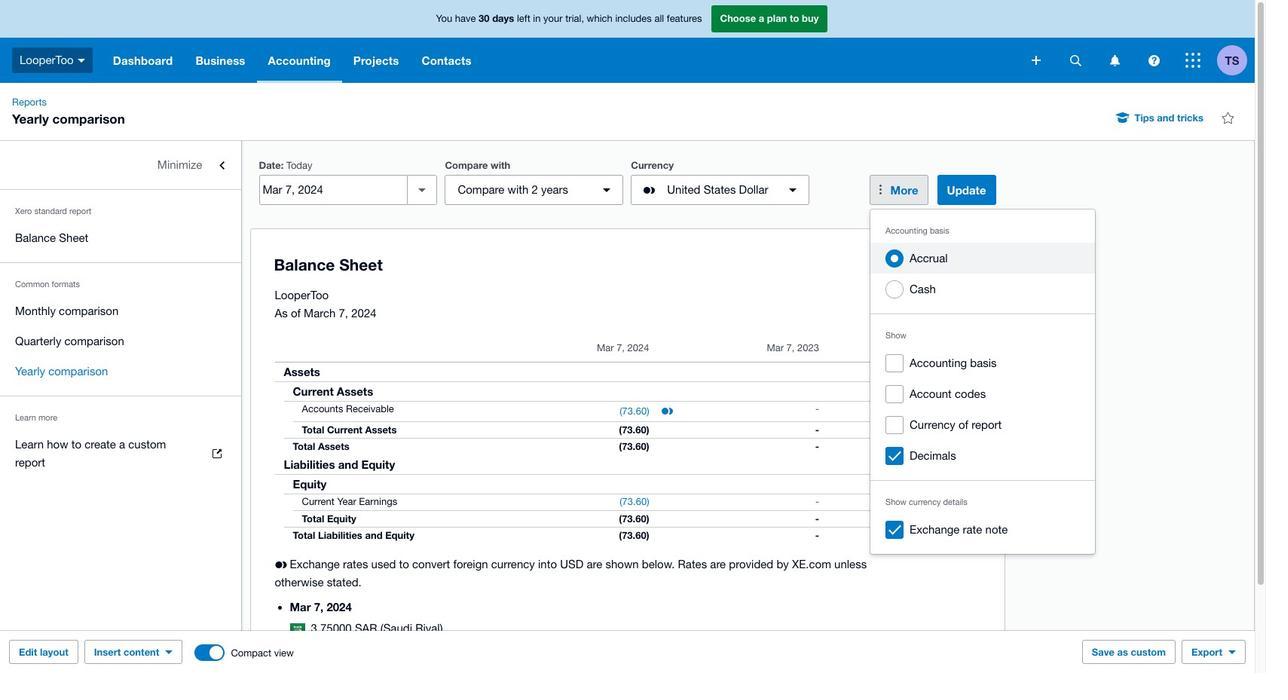 Task type: locate. For each thing, give the bounding box(es) containing it.
(73.60) for total liabilities and equity
[[619, 529, 650, 541]]

accounting basis up 'accrual'
[[886, 226, 950, 235]]

with left 2
[[508, 183, 529, 196]]

svg image
[[1070, 55, 1082, 66], [1110, 55, 1120, 66], [1149, 55, 1160, 66], [1032, 56, 1041, 65], [77, 59, 85, 62]]

mar
[[597, 342, 614, 354], [767, 342, 784, 354], [290, 600, 311, 613]]

currency inside button
[[910, 418, 956, 431]]

to inside exchange rates used to convert foreign currency into usd are shown below. rates are provided by xe.com unless otherwise stated.
[[399, 558, 409, 570]]

learn left more
[[15, 413, 36, 422]]

0 vertical spatial current
[[293, 385, 334, 398]]

current
[[293, 385, 334, 398], [327, 423, 363, 435], [302, 496, 335, 507]]

0 horizontal spatial and
[[338, 457, 358, 471]]

equity up used
[[385, 529, 415, 541]]

1 horizontal spatial basis
[[971, 357, 997, 369]]

comparison down monthly comparison link
[[65, 335, 124, 348]]

custom right create
[[128, 438, 166, 451]]

- link up rate
[[959, 494, 981, 509]]

and
[[1158, 112, 1175, 124], [338, 457, 358, 471], [365, 529, 383, 541]]

monthly comparison
[[15, 305, 119, 317]]

yearly down reports link
[[12, 111, 49, 127]]

1 vertical spatial and
[[338, 457, 358, 471]]

edit
[[19, 646, 37, 658]]

0 horizontal spatial mar 7, 2024
[[290, 600, 352, 613]]

currency left details
[[909, 498, 941, 507]]

report up decimals button
[[972, 418, 1002, 431]]

assets down receivable
[[365, 423, 397, 435]]

all
[[655, 13, 664, 24]]

0 vertical spatial show
[[886, 331, 907, 340]]

1 vertical spatial exchange
[[290, 558, 340, 570]]

1 vertical spatial basis
[[971, 357, 997, 369]]

left
[[517, 13, 531, 24]]

edit layout
[[19, 646, 68, 658]]

0 vertical spatial mar 7, 2024
[[597, 342, 650, 354]]

rates,
[[364, 646, 392, 659]]

0 horizontal spatial of
[[291, 307, 301, 320]]

of right as
[[291, 307, 301, 320]]

basis up 'accrual'
[[930, 226, 950, 235]]

accounting inside popup button
[[268, 54, 331, 67]]

0 vertical spatial accounting basis
[[886, 226, 950, 235]]

0 vertical spatial and
[[1158, 112, 1175, 124]]

you
[[436, 13, 453, 24]]

loopertoo for loopertoo
[[20, 53, 74, 66]]

learn for learn how to create a custom report
[[15, 438, 44, 451]]

a
[[759, 12, 765, 24], [119, 438, 125, 451]]

1 vertical spatial with
[[508, 183, 529, 196]]

currency inside exchange rates used to convert foreign currency into usd are shown below. rates are provided by xe.com unless otherwise stated.
[[491, 558, 535, 570]]

exchange inside exchange rates used to convert foreign currency into usd are shown below. rates are provided by xe.com unless otherwise stated.
[[290, 558, 340, 570]]

total down current year earnings
[[302, 512, 324, 524]]

1 vertical spatial custom
[[1131, 646, 1167, 658]]

1 vertical spatial a
[[119, 438, 125, 451]]

1 vertical spatial show
[[886, 498, 907, 507]]

exchange rates used to convert foreign currency into usd are shown below. rates are provided by xe.com unless otherwise stated.
[[275, 558, 867, 589]]

loopertoo as of march 7, 2024
[[275, 289, 377, 320]]

0 horizontal spatial a
[[119, 438, 125, 451]]

accounting
[[268, 54, 331, 67], [886, 226, 928, 235], [910, 357, 968, 369]]

1 horizontal spatial mar
[[597, 342, 614, 354]]

(73.60) for total equity
[[619, 512, 650, 524]]

and for liabilities
[[338, 457, 358, 471]]

1 horizontal spatial loopertoo
[[275, 289, 329, 302]]

2 are from the left
[[711, 558, 726, 570]]

compare
[[445, 159, 488, 171], [458, 183, 505, 196]]

0 vertical spatial loopertoo
[[20, 53, 74, 66]]

currency up 'decimals'
[[910, 418, 956, 431]]

2 vertical spatial and
[[365, 529, 383, 541]]

report for xero standard report
[[69, 207, 91, 216]]

comparison down quarterly comparison
[[48, 365, 108, 378]]

1 horizontal spatial currency
[[910, 418, 956, 431]]

total up liabilities and equity
[[293, 440, 315, 452]]

by
[[777, 558, 789, 570]]

0 vertical spatial 2024
[[352, 307, 377, 320]]

0 vertical spatial currency
[[909, 498, 941, 507]]

2 vertical spatial report
[[15, 456, 45, 469]]

report up sheet
[[69, 207, 91, 216]]

learn
[[15, 413, 36, 422], [15, 438, 44, 451]]

0 vertical spatial learn
[[15, 413, 36, 422]]

2 horizontal spatial report
[[972, 418, 1002, 431]]

1 vertical spatial currency
[[910, 418, 956, 431]]

0 horizontal spatial loopertoo
[[20, 53, 74, 66]]

reports link
[[6, 95, 53, 110]]

0 horizontal spatial basis
[[930, 226, 950, 235]]

1 vertical spatial (73.60) link
[[611, 494, 659, 509]]

quarterly comparison
[[15, 335, 124, 348]]

3.75000
[[311, 622, 352, 635]]

and right tips
[[1158, 112, 1175, 124]]

add to favourites image
[[1213, 103, 1243, 133]]

1 vertical spatial accounting basis
[[910, 357, 997, 369]]

exchange up otherwise at the left
[[290, 558, 340, 570]]

are right 'usd'
[[587, 558, 603, 570]]

1 vertical spatial loopertoo
[[275, 289, 329, 302]]

0 vertical spatial exchange
[[910, 523, 960, 536]]

0 vertical spatial currency
[[631, 159, 674, 171]]

learn down learn more
[[15, 438, 44, 451]]

balance
[[15, 231, 56, 244]]

liabilities down "total equity"
[[318, 529, 363, 541]]

loopertoo inside loopertoo as of march 7, 2024
[[275, 289, 329, 302]]

basis
[[930, 226, 950, 235], [971, 357, 997, 369]]

a left 'plan'
[[759, 12, 765, 24]]

loopertoo
[[20, 53, 74, 66], [275, 289, 329, 302]]

1 vertical spatial current
[[327, 423, 363, 435]]

0 horizontal spatial report
[[15, 456, 45, 469]]

1 show from the top
[[886, 331, 907, 340]]

currency
[[909, 498, 941, 507], [491, 558, 535, 570]]

0 vertical spatial yearly
[[12, 111, 49, 127]]

convert
[[412, 558, 450, 570]]

report inside currency of report button
[[972, 418, 1002, 431]]

dashboard
[[113, 54, 173, 67]]

otherwise
[[275, 576, 324, 589]]

2 vertical spatial current
[[302, 496, 335, 507]]

list box containing accrual
[[871, 210, 1096, 554]]

0 vertical spatial accounting
[[268, 54, 331, 67]]

1 vertical spatial of
[[959, 418, 969, 431]]

ts
[[1226, 53, 1240, 67]]

compare up compare with 2 years
[[445, 159, 488, 171]]

1 vertical spatial learn
[[15, 438, 44, 451]]

report for currency of report
[[972, 418, 1002, 431]]

total assets
[[293, 440, 350, 452]]

:
[[281, 159, 284, 171]]

total
[[302, 423, 324, 435], [293, 440, 315, 452], [302, 512, 324, 524], [293, 529, 315, 541]]

content
[[124, 646, 159, 658]]

comparison inside reports yearly comparison
[[52, 111, 125, 127]]

and inside button
[[1158, 112, 1175, 124]]

accrual button
[[871, 243, 1096, 274]]

0 vertical spatial report
[[69, 207, 91, 216]]

to left buy
[[790, 12, 800, 24]]

compare with
[[445, 159, 511, 171]]

currency up united
[[631, 159, 674, 171]]

dashboard link
[[102, 38, 184, 83]]

to
[[790, 12, 800, 24], [71, 438, 81, 451], [399, 558, 409, 570], [412, 646, 422, 659]]

compare down compare with
[[458, 183, 505, 196]]

of down codes at right bottom
[[959, 418, 969, 431]]

- link
[[807, 402, 829, 417], [959, 402, 981, 417], [807, 494, 829, 509], [959, 494, 981, 509]]

current up accounts
[[293, 385, 334, 398]]

and down total assets
[[338, 457, 358, 471]]

accounting basis up account codes
[[910, 357, 997, 369]]

0 horizontal spatial exchange
[[290, 558, 340, 570]]

1 horizontal spatial of
[[959, 418, 969, 431]]

show for show
[[886, 331, 907, 340]]

with for compare with 2 years
[[508, 183, 529, 196]]

of
[[291, 307, 301, 320], [959, 418, 969, 431]]

2024
[[352, 307, 377, 320], [628, 342, 650, 354], [327, 600, 352, 613]]

0 vertical spatial compare
[[445, 159, 488, 171]]

exchange
[[910, 523, 960, 536], [290, 558, 340, 570]]

current up "total equity"
[[302, 496, 335, 507]]

svg image
[[1186, 53, 1201, 68]]

loopertoo up march
[[275, 289, 329, 302]]

total up total assets
[[302, 423, 324, 435]]

learn inside learn how to create a custom report
[[15, 438, 44, 451]]

1 horizontal spatial mar 7, 2024
[[597, 342, 650, 354]]

2 learn from the top
[[15, 438, 44, 451]]

current year earnings
[[302, 496, 397, 507]]

features
[[667, 13, 702, 24]]

loopertoo button
[[0, 38, 102, 83]]

1 are from the left
[[587, 558, 603, 570]]

date : today
[[259, 159, 313, 171]]

to edit exchange rates, go to currencies
[[275, 646, 479, 659]]

currency for currency of report
[[910, 418, 956, 431]]

custom right the as
[[1131, 646, 1167, 658]]

loopertoo inside popup button
[[20, 53, 74, 66]]

currency left into
[[491, 558, 535, 570]]

0 horizontal spatial are
[[587, 558, 603, 570]]

yearly comparison link
[[0, 357, 241, 387]]

exchange down show currency details
[[910, 523, 960, 536]]

banner
[[0, 0, 1255, 83]]

comparison down formats
[[59, 305, 119, 317]]

assets
[[284, 365, 320, 379], [337, 385, 373, 398], [365, 423, 397, 435], [318, 440, 350, 452]]

1 horizontal spatial report
[[69, 207, 91, 216]]

1 vertical spatial yearly
[[15, 365, 45, 378]]

loopertoo up reports on the left
[[20, 53, 74, 66]]

currency
[[631, 159, 674, 171], [910, 418, 956, 431]]

1 vertical spatial liabilities
[[318, 529, 363, 541]]

equity up earnings
[[362, 457, 395, 471]]

learn for learn more
[[15, 413, 36, 422]]

xero standard report
[[15, 207, 91, 216]]

with up compare with 2 years
[[491, 159, 511, 171]]

compact
[[231, 647, 272, 659]]

to right how
[[71, 438, 81, 451]]

0 vertical spatial of
[[291, 307, 301, 320]]

currency of report
[[910, 418, 1002, 431]]

comparison for quarterly comparison
[[65, 335, 124, 348]]

2 (73.60) link from the top
[[611, 494, 659, 509]]

current for assets
[[293, 385, 334, 398]]

show currency details
[[886, 498, 968, 507]]

to right used
[[399, 558, 409, 570]]

0 horizontal spatial currency
[[491, 558, 535, 570]]

show for show currency details
[[886, 498, 907, 507]]

current down accounts receivable
[[327, 423, 363, 435]]

balance sheet
[[15, 231, 88, 244]]

1 horizontal spatial are
[[711, 558, 726, 570]]

assets up accounts receivable
[[337, 385, 373, 398]]

1 vertical spatial report
[[972, 418, 1002, 431]]

and up used
[[365, 529, 383, 541]]

sheet
[[59, 231, 88, 244]]

united states dollar
[[668, 183, 769, 196]]

to right go
[[412, 646, 422, 659]]

report down learn more
[[15, 456, 45, 469]]

0 vertical spatial a
[[759, 12, 765, 24]]

edit
[[290, 646, 309, 659]]

1 vertical spatial 2024
[[628, 342, 650, 354]]

2 vertical spatial 2024
[[327, 600, 352, 613]]

account codes
[[910, 388, 986, 400]]

0 vertical spatial (73.60) link
[[611, 404, 659, 419]]

a right create
[[119, 438, 125, 451]]

1 vertical spatial compare
[[458, 183, 505, 196]]

(73.60)
[[620, 406, 650, 417], [619, 423, 650, 435], [619, 440, 650, 452], [620, 496, 650, 507], [619, 512, 650, 524], [619, 529, 650, 541]]

0 vertical spatial with
[[491, 159, 511, 171]]

list box
[[871, 210, 1096, 554]]

sar
[[355, 622, 377, 635]]

formats
[[52, 280, 80, 289]]

1 horizontal spatial exchange
[[910, 523, 960, 536]]

rates
[[343, 558, 368, 570]]

equity down liabilities and equity
[[293, 477, 327, 490]]

group
[[871, 210, 1096, 554]]

yearly inside reports yearly comparison
[[12, 111, 49, 127]]

liabilities down total assets
[[284, 457, 335, 471]]

more
[[891, 183, 919, 197]]

currencies
[[425, 646, 479, 659]]

1 horizontal spatial custom
[[1131, 646, 1167, 658]]

accounting inside button
[[910, 357, 968, 369]]

2 show from the top
[[886, 498, 907, 507]]

years
[[541, 183, 569, 196]]

total down "total equity"
[[293, 529, 315, 541]]

2 vertical spatial accounting
[[910, 357, 968, 369]]

comparison up minimize button
[[52, 111, 125, 127]]

basis up account codes button at bottom
[[971, 357, 997, 369]]

1 vertical spatial currency
[[491, 558, 535, 570]]

liabilities
[[284, 457, 335, 471], [318, 529, 363, 541]]

1 learn from the top
[[15, 413, 36, 422]]

provided
[[729, 558, 774, 570]]

compare for compare with 2 years
[[458, 183, 505, 196]]

yearly down quarterly
[[15, 365, 45, 378]]

report
[[69, 207, 91, 216], [972, 418, 1002, 431], [15, 456, 45, 469]]

list of convenience dates image
[[407, 175, 438, 205]]

- link up xe.com at the right of page
[[807, 494, 829, 509]]

30
[[479, 12, 490, 24]]

are right rates
[[711, 558, 726, 570]]

2 horizontal spatial and
[[1158, 112, 1175, 124]]

0 horizontal spatial custom
[[128, 438, 166, 451]]

standard
[[34, 207, 67, 216]]

1 horizontal spatial and
[[365, 529, 383, 541]]

2023
[[798, 342, 820, 354]]

liabilities and equity
[[284, 457, 395, 471]]

exchange for rate
[[910, 523, 960, 536]]

0 horizontal spatial currency
[[631, 159, 674, 171]]

exchange inside exchange rate note button
[[910, 523, 960, 536]]

reports
[[12, 97, 47, 108]]

0 vertical spatial custom
[[128, 438, 166, 451]]

common
[[15, 280, 49, 289]]

as
[[1118, 646, 1129, 658]]

2
[[532, 183, 538, 196]]

receivable
[[346, 403, 394, 415]]



Task type: vqa. For each thing, say whether or not it's contained in the screenshot.
codes
yes



Task type: describe. For each thing, give the bounding box(es) containing it.
0 vertical spatial liabilities
[[284, 457, 335, 471]]

contacts
[[422, 54, 472, 67]]

export
[[1192, 646, 1223, 658]]

save
[[1092, 646, 1115, 658]]

tricks
[[1178, 112, 1204, 124]]

comparison for yearly comparison
[[48, 365, 108, 378]]

learn more
[[15, 413, 57, 422]]

1 horizontal spatial currency
[[909, 498, 941, 507]]

quarterly
[[15, 335, 61, 348]]

save as custom button
[[1083, 640, 1176, 664]]

states
[[704, 183, 736, 196]]

usd
[[560, 558, 584, 570]]

includes
[[616, 13, 652, 24]]

choose
[[720, 12, 756, 24]]

projects button
[[342, 38, 411, 83]]

svg image inside loopertoo popup button
[[77, 59, 85, 62]]

report inside learn how to create a custom report
[[15, 456, 45, 469]]

quarterly comparison link
[[0, 326, 241, 357]]

riyal)
[[416, 622, 443, 635]]

comparison for monthly comparison
[[59, 305, 119, 317]]

united
[[668, 183, 701, 196]]

and for tips
[[1158, 112, 1175, 124]]

account codes button
[[871, 379, 1096, 409]]

assets up current assets
[[284, 365, 320, 379]]

into
[[538, 558, 557, 570]]

basis inside button
[[971, 357, 997, 369]]

equity down year
[[327, 512, 356, 524]]

tips and tricks
[[1135, 112, 1204, 124]]

common formats
[[15, 280, 80, 289]]

insert content
[[94, 646, 159, 658]]

choose a plan to buy
[[720, 12, 819, 24]]

exchange rate note button
[[871, 514, 1096, 545]]

1 vertical spatial accounting
[[886, 226, 928, 235]]

dollar
[[739, 183, 769, 196]]

as
[[275, 307, 288, 320]]

united states dollar button
[[631, 175, 810, 205]]

total for total assets
[[293, 440, 315, 452]]

to
[[275, 646, 287, 659]]

7, inside loopertoo as of march 7, 2024
[[339, 307, 348, 320]]

save as custom
[[1092, 646, 1167, 658]]

balance sheet link
[[0, 223, 241, 253]]

with for compare with
[[491, 159, 511, 171]]

1 horizontal spatial a
[[759, 12, 765, 24]]

accounting button
[[257, 38, 342, 83]]

custom inside learn how to create a custom report
[[128, 438, 166, 451]]

note
[[986, 523, 1008, 536]]

accrual
[[910, 252, 948, 265]]

yearly comparison
[[15, 365, 108, 378]]

shown
[[606, 558, 639, 570]]

stated.
[[327, 576, 362, 589]]

total for total equity
[[302, 512, 324, 524]]

minimize button
[[0, 150, 241, 180]]

exchange rate note
[[910, 523, 1008, 536]]

- link down codes at right bottom
[[959, 402, 981, 417]]

custom inside button
[[1131, 646, 1167, 658]]

business
[[196, 54, 245, 67]]

2024 inside loopertoo as of march 7, 2024
[[352, 307, 377, 320]]

of inside button
[[959, 418, 969, 431]]

2024 inside report output element
[[628, 342, 650, 354]]

buy
[[802, 12, 819, 24]]

learn how to create a custom report link
[[0, 430, 241, 478]]

details
[[944, 498, 968, 507]]

(saudi
[[381, 622, 412, 635]]

rate
[[963, 523, 983, 536]]

exchange for rates
[[290, 558, 340, 570]]

decimals button
[[871, 440, 1096, 471]]

how
[[47, 438, 68, 451]]

exchange currency details image
[[653, 396, 683, 426]]

total for total liabilities and equity
[[293, 529, 315, 541]]

0 vertical spatial basis
[[930, 226, 950, 235]]

monthly
[[15, 305, 56, 317]]

- link down 2023 at right bottom
[[807, 402, 829, 417]]

group containing accrual
[[871, 210, 1096, 554]]

accounts
[[302, 403, 343, 415]]

insert
[[94, 646, 121, 658]]

of inside loopertoo as of march 7, 2024
[[291, 307, 301, 320]]

(73.60) for total assets
[[619, 440, 650, 452]]

decimals
[[910, 449, 957, 462]]

which
[[587, 13, 613, 24]]

total equity
[[302, 512, 356, 524]]

assets up liabilities and equity
[[318, 440, 350, 452]]

to inside learn how to create a custom report
[[71, 438, 81, 451]]

accounting basis inside button
[[910, 357, 997, 369]]

0 horizontal spatial mar
[[290, 600, 311, 613]]

your
[[544, 13, 563, 24]]

2 horizontal spatial mar
[[767, 342, 784, 354]]

current for year
[[302, 496, 335, 507]]

yearly inside yearly comparison link
[[15, 365, 45, 378]]

compare with 2 years
[[458, 183, 569, 196]]

mar 7, 2023
[[767, 342, 820, 354]]

tips
[[1135, 112, 1155, 124]]

layout
[[40, 646, 68, 658]]

more button
[[870, 175, 929, 205]]

mar 7, 2024 inside report output element
[[597, 342, 650, 354]]

(73.60) for total current assets
[[619, 423, 650, 435]]

date
[[259, 159, 281, 171]]

update button
[[938, 175, 996, 205]]

today
[[286, 160, 313, 171]]

you have 30 days left in your trial, which includes all features
[[436, 12, 702, 24]]

xe.com
[[792, 558, 832, 570]]

in
[[533, 13, 541, 24]]

monthly comparison link
[[0, 296, 241, 326]]

1 vertical spatial mar 7, 2024
[[290, 600, 352, 613]]

minimize
[[157, 158, 202, 171]]

ts button
[[1218, 38, 1255, 83]]

rates
[[678, 558, 707, 570]]

1 (73.60) link from the top
[[611, 404, 659, 419]]

a inside learn how to create a custom report
[[119, 438, 125, 451]]

total for total current assets
[[302, 423, 324, 435]]

Report title field
[[270, 248, 975, 283]]

currency for currency
[[631, 159, 674, 171]]

cash
[[910, 283, 936, 296]]

report output element
[[275, 335, 981, 543]]

reports yearly comparison
[[12, 97, 125, 127]]

more
[[38, 413, 57, 422]]

codes
[[955, 388, 986, 400]]

loopertoo for loopertoo as of march 7, 2024
[[275, 289, 329, 302]]

earnings
[[359, 496, 397, 507]]

export button
[[1182, 640, 1246, 664]]

below.
[[642, 558, 675, 570]]

banner containing ts
[[0, 0, 1255, 83]]

Select end date field
[[260, 176, 407, 204]]

compare for compare with
[[445, 159, 488, 171]]



